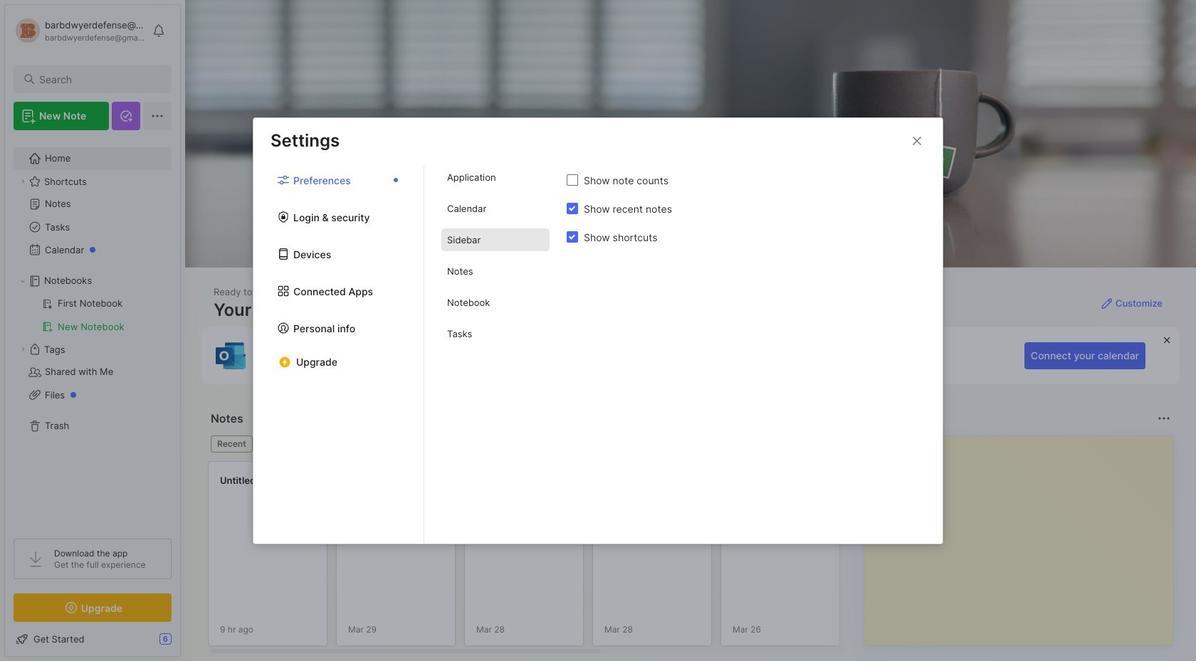 Task type: locate. For each thing, give the bounding box(es) containing it.
row group
[[208, 461, 1196, 655]]

expand notebooks image
[[19, 277, 27, 286]]

tab list
[[253, 166, 424, 544], [424, 166, 567, 544]]

None checkbox
[[567, 203, 578, 214], [567, 231, 578, 243], [567, 203, 578, 214], [567, 231, 578, 243]]

2 tab list from the left
[[424, 166, 567, 544]]

None checkbox
[[567, 174, 578, 186]]

group
[[14, 293, 171, 338]]

None search field
[[39, 70, 159, 88]]

tree
[[5, 139, 180, 526]]

none search field inside the main element
[[39, 70, 159, 88]]

tab
[[441, 166, 550, 189], [441, 197, 550, 220], [441, 229, 550, 251], [441, 260, 550, 283], [441, 291, 550, 314], [441, 323, 550, 345], [211, 436, 253, 453]]



Task type: vqa. For each thing, say whether or not it's contained in the screenshot.
Filter tasks Field
no



Task type: describe. For each thing, give the bounding box(es) containing it.
expand tags image
[[19, 345, 27, 354]]

tree inside the main element
[[5, 139, 180, 526]]

close image
[[909, 132, 926, 149]]

1 tab list from the left
[[253, 166, 424, 544]]

Start writing… text field
[[876, 436, 1173, 634]]

Search text field
[[39, 73, 159, 86]]

main element
[[0, 0, 185, 662]]

group inside "tree"
[[14, 293, 171, 338]]



